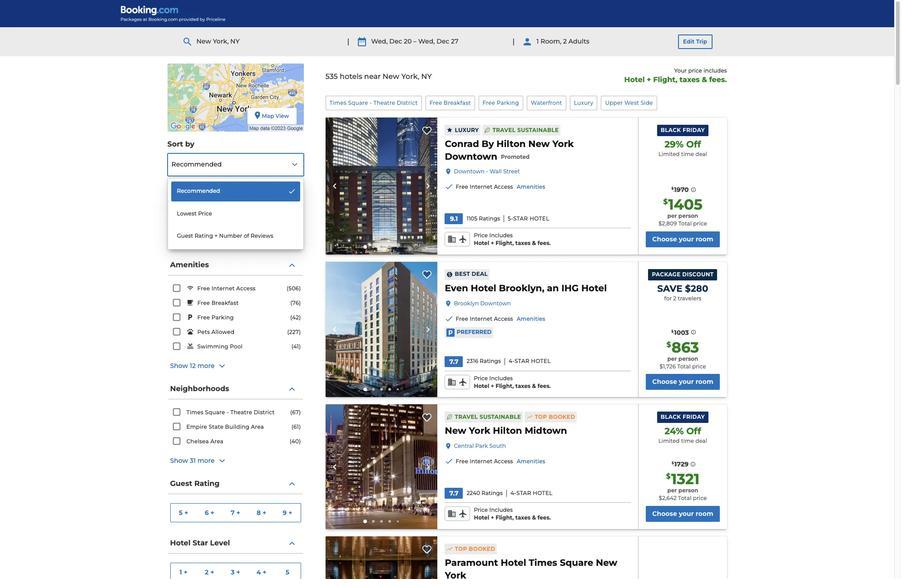 Task type: locate. For each thing, give the bounding box(es) containing it.
1 off from the top
[[686, 139, 701, 150]]

luxury
[[574, 99, 593, 106], [455, 127, 479, 133]]

(42)
[[290, 314, 301, 321]]

1 vertical spatial limited
[[658, 438, 680, 445]]

0 vertical spatial recommended
[[171, 160, 222, 169]]

go to image #4 image for 1321
[[388, 520, 391, 523]]

1 horizontal spatial ny
[[421, 72, 432, 81]]

1 includes from the top
[[489, 232, 513, 239]]

times square - theatre district
[[330, 99, 418, 106], [186, 409, 275, 416]]

4-star hotel
[[509, 358, 551, 365], [510, 490, 553, 497]]

price for 863
[[692, 363, 706, 370]]

1 time from the top
[[681, 151, 694, 158]]

go to image #1 image for 1321
[[363, 520, 367, 524]]

room down $ 1321 per person $2,642 total price
[[696, 510, 713, 518]]

0 horizontal spatial york,
[[213, 37, 229, 46]]

3 photo carousel region from the top
[[325, 405, 438, 530]]

3 free internet access amenities from the top
[[456, 458, 545, 465]]

2 vertical spatial -
[[227, 409, 229, 416]]

access down south at the bottom of page
[[494, 458, 513, 465]]

access for 1321
[[494, 458, 513, 465]]

3 your from the top
[[679, 510, 694, 518]]

$ inside $ 1729
[[672, 461, 674, 466]]

3 go to image #3 image from the top
[[380, 520, 383, 523]]

price inside $ 863 per person $1,726 total price
[[692, 363, 706, 370]]

choose for 1321
[[652, 510, 677, 518]]

show 31 more button
[[170, 456, 301, 467]]

2 your from the top
[[679, 378, 694, 386]]

6 +
[[205, 509, 214, 517]]

5 for 5 +
[[179, 509, 183, 517]]

total for 863
[[677, 363, 691, 370]]

room for 1321
[[696, 510, 713, 518]]

person down 1003
[[678, 356, 698, 362]]

1 horizontal spatial theatre
[[373, 99, 395, 106]]

taxes inside "your price includes hotel + flight, taxes & fees."
[[680, 75, 700, 84]]

choose your room button down $1,726
[[646, 374, 720, 390]]

2 vertical spatial person
[[678, 488, 698, 494]]

1 limited time deal from the top
[[658, 151, 707, 158]]

5 left 6
[[179, 509, 183, 517]]

york inside conrad by hilton new york downtown
[[552, 139, 574, 150]]

internet down park in the right bottom of the page
[[470, 458, 492, 465]]

$ inside $ 1970
[[671, 186, 674, 191]]

booked up paramount
[[469, 546, 495, 553]]

star inside dropdown button
[[193, 539, 208, 548]]

1 price includes hotel + flight, taxes & fees. from the top
[[474, 232, 551, 247]]

more inside button
[[197, 457, 215, 465]]

| up hotels
[[347, 37, 349, 46]]

1 limited from the top
[[658, 151, 680, 158]]

0 vertical spatial show
[[170, 362, 188, 370]]

square
[[348, 99, 368, 106], [205, 409, 225, 416], [560, 558, 593, 569]]

price includes hotel + flight, taxes & fees. down 2240 ratings
[[474, 507, 551, 521]]

guest inside list box
[[177, 232, 193, 239]]

price includes hotel + flight, taxes & fees. down 5-
[[474, 232, 551, 247]]

travel sustainable
[[493, 127, 559, 133], [455, 414, 521, 421]]

recommended for "recommended" dropdown button
[[171, 160, 222, 169]]

total for 1321
[[678, 495, 692, 502]]

1 vertical spatial free breakfast
[[197, 300, 239, 307]]

1 free internet access amenities from the top
[[456, 184, 545, 190]]

29%
[[665, 139, 684, 150]]

$ for 1729
[[672, 461, 674, 466]]

5 inside button
[[179, 509, 183, 517]]

1 show from the top
[[170, 362, 188, 370]]

1 friday from the top
[[683, 127, 705, 134]]

0 vertical spatial deal
[[695, 151, 707, 158]]

1 property building image from the top
[[325, 118, 438, 255]]

3 person from the top
[[678, 488, 698, 494]]

0 vertical spatial rating
[[195, 232, 213, 239]]

| for wed, dec 20 – wed, dec 27
[[347, 37, 349, 46]]

0 vertical spatial sustainable
[[517, 127, 559, 133]]

Hotel name, brand, or keyword text field
[[170, 217, 275, 239]]

+ right 6
[[211, 509, 214, 517]]

4
[[256, 568, 261, 577]]

1 wed, from the left
[[371, 37, 388, 46]]

limited down the 29%
[[658, 151, 680, 158]]

4- for 1321
[[510, 490, 516, 497]]

2
[[563, 37, 567, 46], [673, 295, 676, 302], [205, 568, 209, 577]]

2 black from the top
[[661, 414, 681, 421]]

time down 29% off on the right of the page
[[681, 151, 694, 158]]

travel sustainable up new york hilton midtown element at the bottom of page
[[455, 414, 521, 421]]

2 choose your room from the top
[[652, 378, 713, 386]]

ratings right 1105 in the top of the page
[[479, 215, 500, 222]]

top up paramount
[[455, 546, 467, 553]]

2 includes from the top
[[489, 375, 513, 382]]

2 go to image #5 image from the top
[[397, 389, 399, 391]]

save $280
[[657, 283, 708, 294]]

upper west side
[[605, 99, 653, 106]]

more inside button
[[197, 362, 215, 370]]

side
[[641, 99, 653, 106]]

2 limited time deal from the top
[[658, 438, 707, 445]]

per up $1,726
[[667, 356, 677, 362]]

$ left the "1405"
[[663, 198, 668, 206]]

black up the 29%
[[661, 127, 681, 134]]

show inside show 31 more button
[[170, 457, 188, 465]]

includes
[[704, 67, 727, 74]]

price down the 1105 ratings
[[474, 232, 488, 239]]

black friday for 1321
[[661, 414, 705, 421]]

brooklyn downtown
[[454, 300, 511, 307]]

off right the 29%
[[686, 139, 701, 150]]

1 deal from the top
[[695, 151, 707, 158]]

wed, right –
[[418, 37, 435, 46]]

friday up 29% off on the right of the page
[[683, 127, 705, 134]]

total right $2,642
[[678, 495, 692, 502]]

7.7
[[449, 358, 459, 366], [449, 490, 459, 498]]

amenities down "midtown"
[[517, 458, 545, 465]]

4- for 863
[[509, 358, 515, 365]]

1 vertical spatial go to image #5 image
[[397, 389, 399, 391]]

central
[[454, 443, 474, 450]]

free parking up "by"
[[483, 99, 519, 106]]

2 room from the top
[[696, 378, 713, 386]]

package
[[652, 271, 681, 278]]

fees. inside "your price includes hotel + flight, taxes & fees."
[[709, 75, 727, 84]]

0 vertical spatial go to image #5 image
[[397, 246, 399, 248]]

$ inside $ 863 per person $1,726 total price
[[667, 341, 671, 349]]

guest for guest rating + number of reviews
[[177, 232, 193, 239]]

more for amenities
[[197, 362, 215, 370]]

per for 863
[[667, 356, 677, 362]]

27
[[451, 37, 459, 46]]

5 inside "button"
[[286, 568, 289, 577]]

3 room from the top
[[696, 510, 713, 518]]

go to image #5 image for 1321
[[397, 521, 399, 523]]

4 +
[[256, 568, 266, 577]]

fees.
[[709, 75, 727, 84], [538, 240, 551, 247], [538, 383, 551, 390], [538, 515, 551, 521]]

choose your room button for 1405
[[646, 232, 720, 247]]

2 vertical spatial ratings
[[482, 490, 503, 497]]

–
[[413, 37, 417, 46]]

1 go to image #3 image from the top
[[380, 246, 383, 248]]

per inside $ 1321 per person $2,642 total price
[[667, 488, 677, 494]]

0 vertical spatial more
[[197, 362, 215, 370]]

neighborhoods
[[170, 385, 229, 393]]

go to image #3 image
[[380, 246, 383, 248], [380, 389, 383, 391], [380, 520, 383, 523]]

price inside $ 1405 per person $2,809 total price
[[693, 220, 707, 227]]

1 inside button
[[179, 568, 182, 577]]

ihg
[[561, 283, 579, 294]]

+ left 2 +
[[184, 568, 188, 577]]

person inside $ 1405 per person $2,809 total price
[[678, 213, 698, 219]]

room for 863
[[696, 378, 713, 386]]

0 horizontal spatial wed,
[[371, 37, 388, 46]]

person for 863
[[678, 356, 698, 362]]

total inside $ 1405 per person $2,809 total price
[[678, 220, 692, 227]]

0 vertical spatial price includes hotel + flight, taxes & fees.
[[474, 232, 551, 247]]

internet up preferred
[[470, 316, 492, 322]]

0 horizontal spatial district
[[254, 409, 275, 416]]

luxury up conrad in the top of the page
[[455, 127, 479, 133]]

price includes hotel + flight, taxes & fees.
[[474, 232, 551, 247], [474, 375, 551, 390], [474, 507, 551, 521]]

top booked
[[535, 414, 575, 421], [455, 546, 495, 553]]

york up 'central park south'
[[469, 426, 490, 437]]

list box
[[167, 178, 304, 250]]

black for 1405
[[661, 127, 681, 134]]

9 +
[[283, 509, 292, 517]]

access down wall
[[494, 184, 513, 190]]

&
[[702, 75, 707, 84], [532, 240, 536, 247], [532, 383, 536, 390], [532, 515, 536, 521]]

sustainable
[[517, 127, 559, 133], [480, 414, 521, 421]]

2 vertical spatial choose your room
[[652, 510, 713, 518]]

swimming
[[197, 343, 228, 350]]

1 vertical spatial go to image #2 image
[[372, 389, 375, 391]]

0 vertical spatial off
[[686, 139, 701, 150]]

hilton
[[497, 139, 526, 150], [493, 426, 522, 437]]

even hotel brooklyn, an ihg hotel element
[[445, 282, 607, 295]]

star
[[513, 215, 528, 222], [515, 358, 529, 365], [516, 490, 531, 497], [193, 539, 208, 548]]

new inside paramount hotel times square new york
[[596, 558, 617, 569]]

3 property building image from the top
[[325, 405, 438, 530]]

2 choose from the top
[[652, 378, 677, 386]]

choose your room down $2,809
[[652, 235, 713, 243]]

downtown inside conrad by hilton new york downtown
[[445, 151, 497, 162]]

dec left 27
[[437, 37, 449, 46]]

2 go to image #3 image from the top
[[380, 389, 383, 391]]

brooklyn
[[454, 300, 479, 307]]

1 choose from the top
[[652, 235, 677, 243]]

2 photo carousel region from the top
[[325, 262, 438, 398]]

flight, down your
[[653, 75, 677, 84]]

2 vertical spatial your
[[679, 510, 694, 518]]

travel up conrad by hilton new york downtown
[[493, 127, 516, 133]]

show
[[170, 362, 188, 370], [170, 457, 188, 465]]

property building image
[[325, 118, 438, 255], [325, 262, 438, 398], [325, 405, 438, 530]]

4-star hotel for 1321
[[510, 490, 553, 497]]

0 vertical spatial 1
[[537, 37, 539, 46]]

2 free internet access amenities from the top
[[456, 316, 545, 322]]

3 choose your room from the top
[[652, 510, 713, 518]]

+ left number at the top of the page
[[214, 232, 218, 239]]

1 horizontal spatial wed,
[[418, 37, 435, 46]]

$ 1970
[[671, 186, 689, 194]]

ratings right 2240
[[482, 490, 503, 497]]

0 vertical spatial choose
[[652, 235, 677, 243]]

show for neighborhoods
[[170, 457, 188, 465]]

1 | from the left
[[347, 37, 349, 46]]

per inside $ 1405 per person $2,809 total price
[[667, 213, 677, 219]]

taxes for 1321
[[515, 515, 531, 521]]

york
[[552, 139, 574, 150], [469, 426, 490, 437], [445, 570, 466, 580]]

2 go to image #1 image from the top
[[363, 388, 367, 392]]

5 button
[[274, 564, 300, 580]]

ratings right 2316
[[480, 358, 501, 365]]

limited for 1321
[[658, 438, 680, 445]]

internet for 1321
[[470, 458, 492, 465]]

2 time from the top
[[681, 438, 694, 445]]

2 vertical spatial total
[[678, 495, 692, 502]]

1 horizontal spatial square
[[348, 99, 368, 106]]

swimming pool
[[197, 343, 243, 350]]

3 per from the top
[[667, 488, 677, 494]]

theatre
[[373, 99, 395, 106], [230, 409, 252, 416]]

1 vertical spatial your
[[679, 378, 694, 386]]

go to image #3 image for 1321
[[380, 520, 383, 523]]

2 per from the top
[[667, 356, 677, 362]]

2 choose your room button from the top
[[646, 374, 720, 390]]

2 show from the top
[[170, 457, 188, 465]]

0 vertical spatial total
[[678, 220, 692, 227]]

1 person from the top
[[678, 213, 698, 219]]

chelsea
[[186, 438, 209, 445]]

flight, for 863
[[496, 383, 514, 390]]

total right $1,726
[[677, 363, 691, 370]]

0 vertical spatial 7.7
[[449, 358, 459, 366]]

0 vertical spatial go to image #1 image
[[363, 245, 367, 249]]

1 vertical spatial 4-
[[510, 490, 516, 497]]

area right building
[[251, 424, 264, 431]]

show 12 more
[[170, 362, 215, 370]]

| for 1 room, 2 adults
[[513, 37, 515, 46]]

more right 31
[[197, 457, 215, 465]]

show left 12
[[170, 362, 188, 370]]

recommended inside dropdown button
[[171, 160, 222, 169]]

times square - theatre district down near
[[330, 99, 418, 106]]

0 vertical spatial go to image #4 image
[[388, 246, 391, 248]]

1 vertical spatial go to image #3 image
[[380, 389, 383, 391]]

- up empire state building area
[[227, 409, 229, 416]]

free
[[430, 99, 442, 106], [483, 99, 495, 106], [456, 184, 468, 190], [197, 285, 210, 292], [197, 300, 210, 307], [197, 314, 210, 321], [456, 316, 468, 322], [456, 458, 468, 465]]

total for 1405
[[678, 220, 692, 227]]

2 go to image #2 image from the top
[[372, 389, 375, 391]]

$ inside $ 1321 per person $2,642 total price
[[666, 473, 671, 481]]

31
[[190, 457, 196, 465]]

0 vertical spatial york
[[552, 139, 574, 150]]

recommended up lowest price
[[177, 188, 220, 194]]

7.7 left 2316
[[449, 358, 459, 366]]

0 vertical spatial choose your room
[[652, 235, 713, 243]]

hilton up south at the bottom of page
[[493, 426, 522, 437]]

room
[[696, 235, 713, 243], [696, 378, 713, 386], [696, 510, 713, 518]]

4-star hotel for 863
[[509, 358, 551, 365]]

20
[[404, 37, 412, 46]]

york down paramount
[[445, 570, 466, 580]]

1 horizontal spatial top booked
[[535, 414, 575, 421]]

price for 1405
[[693, 220, 707, 227]]

- left wall
[[486, 168, 488, 175]]

photo carousel region for 1405
[[325, 118, 438, 255]]

1 black from the top
[[661, 127, 681, 134]]

1 vertical spatial square
[[205, 409, 225, 416]]

1 room from the top
[[696, 235, 713, 243]]

booked up "midtown"
[[549, 414, 575, 421]]

black friday up 24% off
[[661, 414, 705, 421]]

your for 1405
[[679, 235, 694, 243]]

free internet access amenities for 1405
[[456, 184, 545, 190]]

photo carousel region for 1321
[[325, 405, 438, 530]]

recommended inside list box
[[177, 188, 220, 194]]

3 choose your room button from the top
[[646, 506, 720, 522]]

1 horizontal spatial luxury
[[574, 99, 593, 106]]

2 limited from the top
[[658, 438, 680, 445]]

access for 1405
[[494, 184, 513, 190]]

star right 2316 ratings
[[515, 358, 529, 365]]

3 includes from the top
[[489, 507, 513, 514]]

2 off from the top
[[686, 426, 701, 437]]

free internet access amenities down wall
[[456, 184, 545, 190]]

2 price includes hotel + flight, taxes & fees. from the top
[[474, 375, 551, 390]]

0 vertical spatial go to image #2 image
[[372, 246, 375, 248]]

|
[[347, 37, 349, 46], [513, 37, 515, 46]]

dec
[[389, 37, 402, 46], [437, 37, 449, 46]]

fees. for 863
[[538, 383, 551, 390]]

2 vertical spatial go to image #4 image
[[388, 520, 391, 523]]

times inside paramount hotel times square new york
[[529, 558, 557, 569]]

off for 1405
[[686, 139, 701, 150]]

hilton inside conrad by hilton new york downtown
[[497, 139, 526, 150]]

1 choose your room button from the top
[[646, 232, 720, 247]]

$2,642
[[659, 495, 677, 502]]

1 go to image #4 image from the top
[[388, 246, 391, 248]]

internet down downtown - wall street
[[470, 184, 492, 190]]

theatre up building
[[230, 409, 252, 416]]

3 price includes hotel + flight, taxes & fees. from the top
[[474, 507, 551, 521]]

rating inside list box
[[195, 232, 213, 239]]

0 vertical spatial limited time deal
[[658, 151, 707, 158]]

theatre down 535 hotels near new york, ny
[[373, 99, 395, 106]]

1 choose your room from the top
[[652, 235, 713, 243]]

room down $ 863 per person $1,726 total price
[[696, 378, 713, 386]]

guest inside dropdown button
[[170, 480, 192, 488]]

1 go to image #5 image from the top
[[397, 246, 399, 248]]

downtown - wall street
[[454, 168, 520, 175]]

star right the 1105 ratings
[[513, 215, 528, 222]]

2 deal from the top
[[695, 438, 707, 445]]

1 go to image #2 image from the top
[[372, 246, 375, 248]]

for 2 travelers
[[664, 295, 701, 302]]

choose your room button for 1321
[[646, 506, 720, 522]]

2 vertical spatial downtown
[[480, 300, 511, 307]]

york inside paramount hotel times square new york
[[445, 570, 466, 580]]

go to image #4 image
[[388, 246, 391, 248], [388, 389, 391, 391], [388, 520, 391, 523]]

price includes hotel + flight, taxes & fees. down 2316 ratings
[[474, 375, 551, 390]]

price inside $ 1321 per person $2,642 total price
[[693, 495, 707, 502]]

$ inside $ 1003
[[671, 329, 674, 334]]

recommended down by
[[171, 160, 222, 169]]

total inside $ 1321 per person $2,642 total price
[[678, 495, 692, 502]]

hotel inside paramount hotel times square new york
[[501, 558, 526, 569]]

hilton for 1405
[[497, 139, 526, 150]]

1 vertical spatial guest
[[170, 480, 192, 488]]

ratings for 1321
[[482, 490, 503, 497]]

3 go to image #2 image from the top
[[372, 520, 375, 523]]

flight, for 1321
[[496, 515, 514, 521]]

(41)
[[291, 343, 301, 350]]

downtown
[[445, 151, 497, 162], [454, 168, 485, 175], [480, 300, 511, 307]]

new york hilton midtown
[[445, 426, 567, 437]]

level
[[210, 539, 230, 548]]

$ inside $ 1405 per person $2,809 total price
[[663, 198, 668, 206]]

pets allowed
[[197, 329, 234, 336]]

total inside $ 863 per person $1,726 total price
[[677, 363, 691, 370]]

wed, left 20
[[371, 37, 388, 46]]

price right your
[[688, 67, 702, 74]]

per for 1321
[[667, 488, 677, 494]]

parking up the allowed
[[212, 314, 234, 321]]

1 vertical spatial go to image #1 image
[[363, 388, 367, 392]]

1 vertical spatial free parking
[[197, 314, 234, 321]]

0 vertical spatial area
[[251, 424, 264, 431]]

free internet access amenities for 863
[[456, 316, 545, 322]]

1 per from the top
[[667, 213, 677, 219]]

fees. for 1321
[[538, 515, 551, 521]]

3
[[231, 568, 235, 577]]

time for 1405
[[681, 151, 694, 158]]

price down 1321
[[693, 495, 707, 502]]

go to image #5 image
[[397, 246, 399, 248], [397, 389, 399, 391], [397, 521, 399, 523]]

more for neighborhoods
[[197, 457, 215, 465]]

limited down 24%
[[658, 438, 680, 445]]

sort by
[[167, 140, 194, 149]]

upper
[[605, 99, 623, 106]]

1 go to image #1 image from the top
[[363, 245, 367, 249]]

0 vertical spatial person
[[678, 213, 698, 219]]

flight, down 5-
[[496, 240, 514, 247]]

& for 863
[[532, 383, 536, 390]]

2 vertical spatial go to image #3 image
[[380, 520, 383, 523]]

adults
[[569, 37, 589, 46]]

0 vertical spatial hilton
[[497, 139, 526, 150]]

deal down 24% off
[[695, 438, 707, 445]]

0 vertical spatial black
[[661, 127, 681, 134]]

1 horizontal spatial |
[[513, 37, 515, 46]]

1 vertical spatial theatre
[[230, 409, 252, 416]]

amenities for 1321
[[517, 458, 545, 465]]

deal down 29% off on the right of the page
[[695, 151, 707, 158]]

friday up 24% off
[[683, 414, 705, 421]]

3 go to image #1 image from the top
[[363, 520, 367, 524]]

your down $ 863 per person $1,726 total price
[[679, 378, 694, 386]]

1 vertical spatial limited time deal
[[658, 438, 707, 445]]

1405
[[668, 196, 702, 214]]

limited
[[658, 151, 680, 158], [658, 438, 680, 445]]

2 go to image #4 image from the top
[[388, 389, 391, 391]]

2 person from the top
[[678, 356, 698, 362]]

amenities for 1405
[[517, 184, 545, 190]]

your down $ 1405 per person $2,809 total price
[[679, 235, 694, 243]]

rating inside dropdown button
[[194, 480, 220, 488]]

1 black friday from the top
[[661, 127, 705, 134]]

1 more from the top
[[197, 362, 215, 370]]

total right $2,809
[[678, 220, 692, 227]]

1 vertical spatial york
[[469, 426, 490, 437]]

1 vertical spatial rating
[[194, 480, 220, 488]]

deal for 1321
[[695, 438, 707, 445]]

0 horizontal spatial dec
[[389, 37, 402, 46]]

2 vertical spatial per
[[667, 488, 677, 494]]

7 +
[[231, 509, 240, 517]]

2240 ratings
[[467, 490, 503, 497]]

new inside conrad by hilton new york downtown
[[528, 139, 550, 150]]

recommended button
[[167, 154, 304, 176]]

2 property building image from the top
[[325, 262, 438, 398]]

hotel star level button
[[168, 534, 303, 554]]

view
[[275, 113, 289, 119]]

1 left room,
[[537, 37, 539, 46]]

flight, down 2240 ratings
[[496, 515, 514, 521]]

conrad by hilton new york downtown - promoted element
[[445, 138, 631, 163]]

2 7.7 from the top
[[449, 490, 459, 498]]

includes down 2240 ratings
[[489, 507, 513, 514]]

includes down 2316 ratings
[[489, 375, 513, 382]]

free internet access amenities down brooklyn downtown
[[456, 316, 545, 322]]

(227)
[[287, 329, 301, 336]]

1 horizontal spatial booked
[[549, 414, 575, 421]]

photo carousel region
[[325, 118, 438, 255], [325, 262, 438, 398], [325, 405, 438, 530], [325, 537, 438, 580]]

rating for guest rating
[[194, 480, 220, 488]]

3 choose from the top
[[652, 510, 677, 518]]

2 right 1 +
[[205, 568, 209, 577]]

1105 ratings
[[467, 215, 500, 222]]

1 photo carousel region from the top
[[325, 118, 438, 255]]

1 vertical spatial more
[[197, 457, 215, 465]]

choose your room for 1405
[[652, 235, 713, 243]]

1 vertical spatial includes
[[489, 375, 513, 382]]

free breakfast
[[430, 99, 471, 106], [197, 300, 239, 307]]

2 vertical spatial go to image #5 image
[[397, 521, 399, 523]]

2 black friday from the top
[[661, 414, 705, 421]]

& for 1321
[[532, 515, 536, 521]]

2 | from the left
[[513, 37, 515, 46]]

3 go to image #4 image from the top
[[388, 520, 391, 523]]

go to image #2 image
[[372, 246, 375, 248], [372, 389, 375, 391], [372, 520, 375, 523]]

time down 24% off
[[681, 438, 694, 445]]

1 vertical spatial time
[[681, 438, 694, 445]]

guest for guest rating
[[170, 480, 192, 488]]

0 horizontal spatial theatre
[[230, 409, 252, 416]]

0 horizontal spatial luxury
[[455, 127, 479, 133]]

0 vertical spatial times square - theatre district
[[330, 99, 418, 106]]

deal
[[695, 151, 707, 158], [695, 438, 707, 445]]

limited time deal down 24% off
[[658, 438, 707, 445]]

0 vertical spatial free internet access amenities
[[456, 184, 545, 190]]

times square - theatre district up empire state building area
[[186, 409, 275, 416]]

1 horizontal spatial area
[[251, 424, 264, 431]]

0 vertical spatial go to image #3 image
[[380, 246, 383, 248]]

3 go to image #5 image from the top
[[397, 521, 399, 523]]

1 vertical spatial 1
[[179, 568, 182, 577]]

rating for guest rating + number of reviews
[[195, 232, 213, 239]]

price down 2316 ratings
[[474, 375, 488, 382]]

2 horizontal spatial 2
[[673, 295, 676, 302]]

downtown left wall
[[454, 168, 485, 175]]

off right 24%
[[686, 426, 701, 437]]

list box containing recommended
[[167, 178, 304, 250]]

price includes hotel + flight, taxes & fees. for 863
[[474, 375, 551, 390]]

amenities down street on the top right of page
[[517, 184, 545, 190]]

1 vertical spatial friday
[[683, 414, 705, 421]]

2 more from the top
[[197, 457, 215, 465]]

1 room, 2 adults
[[537, 37, 589, 46]]

- down near
[[370, 99, 372, 106]]

| left room,
[[513, 37, 515, 46]]

5 right 4 +
[[286, 568, 289, 577]]

1 horizontal spatial breakfast
[[444, 99, 471, 106]]

show left 31
[[170, 457, 188, 465]]

2 right for
[[673, 295, 676, 302]]

0 horizontal spatial parking
[[212, 314, 234, 321]]

0 vertical spatial travel sustainable
[[493, 127, 559, 133]]

1 vertical spatial room
[[696, 378, 713, 386]]

go to image #1 image
[[363, 245, 367, 249], [363, 388, 367, 392], [363, 520, 367, 524]]

1 horizontal spatial free parking
[[483, 99, 519, 106]]

off for 1321
[[686, 426, 701, 437]]

amenities down even hotel brooklyn, an ihg hotel
[[517, 316, 545, 322]]

1 vertical spatial area
[[210, 438, 223, 445]]

1 vertical spatial travel sustainable
[[455, 414, 521, 421]]

2 friday from the top
[[683, 414, 705, 421]]

6
[[205, 509, 209, 517]]

go to image #3 image for 863
[[380, 389, 383, 391]]

1 your from the top
[[679, 235, 694, 243]]

1 vertical spatial top
[[455, 546, 467, 553]]

1 7.7 from the top
[[449, 358, 459, 366]]

per up $2,809
[[667, 213, 677, 219]]

parking left waterfront
[[497, 99, 519, 106]]

access
[[494, 184, 513, 190], [236, 285, 256, 292], [494, 316, 513, 322], [494, 458, 513, 465]]

1 vertical spatial recommended
[[177, 188, 220, 194]]

$ left 1003
[[671, 329, 674, 334]]

4- right 2316 ratings
[[509, 358, 515, 365]]

choose your room button for 863
[[646, 374, 720, 390]]

price
[[688, 67, 702, 74], [693, 220, 707, 227], [692, 363, 706, 370], [693, 495, 707, 502]]

per inside $ 863 per person $1,726 total price
[[667, 356, 677, 362]]

person for 1405
[[678, 213, 698, 219]]

person inside $ 863 per person $1,726 total price
[[678, 356, 698, 362]]

free internet access amenities down south at the bottom of page
[[456, 458, 545, 465]]

person inside $ 1321 per person $2,642 total price
[[678, 488, 698, 494]]

show inside show 12 more button
[[170, 362, 188, 370]]

0 horizontal spatial area
[[210, 438, 223, 445]]

1 horizontal spatial district
[[397, 99, 418, 106]]

discount
[[682, 271, 714, 278]]

room for 1405
[[696, 235, 713, 243]]

black for 1321
[[661, 414, 681, 421]]



Task type: describe. For each thing, give the bounding box(es) containing it.
booking.com packages image
[[120, 5, 226, 22]]

5 for 5
[[286, 568, 289, 577]]

(67)
[[290, 409, 301, 416]]

1 for 1 room, 2 adults
[[537, 37, 539, 46]]

1 vertical spatial travel
[[455, 414, 478, 421]]

+ down 2240 ratings
[[491, 515, 494, 521]]

amenities for 863
[[517, 316, 545, 322]]

1 + button
[[171, 564, 197, 580]]

price for 1405
[[474, 232, 488, 239]]

even
[[445, 283, 468, 294]]

+ right 4
[[263, 568, 266, 577]]

wall
[[490, 168, 502, 175]]

price right lowest on the top left of the page
[[198, 210, 212, 217]]

+ right 8
[[263, 509, 266, 517]]

guest rating button
[[168, 474, 303, 495]]

0 vertical spatial travel
[[493, 127, 516, 133]]

free internet access
[[197, 285, 256, 292]]

package discount
[[652, 271, 714, 278]]

neighborhoods button
[[168, 379, 303, 400]]

1 +
[[179, 568, 188, 577]]

1 horizontal spatial times
[[330, 99, 347, 106]]

price includes hotel + flight, taxes & fees. for 1405
[[474, 232, 551, 247]]

+ left 3
[[210, 568, 214, 577]]

0 horizontal spatial free breakfast
[[197, 300, 239, 307]]

2 dec from the left
[[437, 37, 449, 46]]

8 +
[[257, 509, 266, 517]]

1 vertical spatial york,
[[401, 72, 419, 81]]

person for 1321
[[678, 488, 698, 494]]

amenities inside dropdown button
[[170, 261, 209, 269]]

2 inside button
[[205, 568, 209, 577]]

taxes for 1405
[[515, 240, 531, 247]]

0 vertical spatial -
[[370, 99, 372, 106]]

waterfront
[[531, 99, 562, 106]]

1 horizontal spatial times square - theatre district
[[330, 99, 418, 106]]

0 horizontal spatial top booked
[[455, 546, 495, 553]]

$ for 863
[[667, 341, 671, 349]]

square inside paramount hotel times square new york
[[560, 558, 593, 569]]

$280
[[685, 283, 708, 294]]

ratings for 1405
[[479, 215, 500, 222]]

1 vertical spatial district
[[254, 409, 275, 416]]

property building image for 1405
[[325, 118, 438, 255]]

0 horizontal spatial -
[[227, 409, 229, 416]]

9
[[283, 509, 287, 517]]

1105
[[467, 215, 477, 222]]

1 for 1 +
[[179, 568, 182, 577]]

time for 1321
[[681, 438, 694, 445]]

hotels
[[340, 72, 362, 81]]

internet down amenities dropdown button
[[212, 285, 235, 292]]

search
[[170, 191, 196, 199]]

1 horizontal spatial parking
[[497, 99, 519, 106]]

0 horizontal spatial ny
[[230, 37, 240, 46]]

deal for 1405
[[695, 151, 707, 158]]

1729
[[674, 461, 689, 469]]

limited time deal for 1405
[[658, 151, 707, 158]]

recommended for list box containing recommended
[[177, 188, 220, 194]]

4 photo carousel region from the top
[[325, 537, 438, 580]]

$ 1729
[[672, 461, 689, 469]]

1 vertical spatial downtown
[[454, 168, 485, 175]]

amenities button
[[168, 255, 303, 276]]

7.7 for 863
[[449, 358, 459, 366]]

empire state building area
[[186, 424, 264, 431]]

2 wed, from the left
[[418, 37, 435, 46]]

+ inside button
[[184, 568, 188, 577]]

includes for 1321
[[489, 507, 513, 514]]

3 +
[[231, 568, 240, 577]]

park
[[475, 443, 488, 450]]

$2,809
[[659, 220, 677, 227]]

+ down the 1105 ratings
[[491, 240, 494, 247]]

access down amenities dropdown button
[[236, 285, 256, 292]]

+ inside "button"
[[211, 509, 214, 517]]

2316
[[467, 358, 478, 365]]

29% off
[[665, 139, 701, 150]]

9 + button
[[274, 504, 300, 522]]

choose for 863
[[652, 378, 677, 386]]

limited for 1405
[[658, 151, 680, 158]]

& for 1405
[[532, 240, 536, 247]]

7.7 for 1321
[[449, 490, 459, 498]]

central park south
[[454, 443, 506, 450]]

8
[[257, 509, 261, 517]]

brooklyn,
[[499, 283, 544, 294]]

0 vertical spatial breakfast
[[444, 99, 471, 106]]

0 horizontal spatial booked
[[469, 546, 495, 553]]

number
[[219, 232, 242, 239]]

+ right the 7
[[236, 509, 240, 517]]

conrad by hilton new york downtown
[[445, 139, 574, 162]]

hotel inside "your price includes hotel + flight, taxes & fees."
[[624, 75, 645, 84]]

7
[[231, 509, 235, 517]]

1 vertical spatial ny
[[421, 72, 432, 81]]

show 12 more button
[[170, 361, 301, 372]]

hilton for 1321
[[493, 426, 522, 437]]

lowest
[[177, 210, 197, 217]]

0 vertical spatial top booked
[[535, 414, 575, 421]]

price for 863
[[474, 375, 488, 382]]

1 vertical spatial times square - theatre district
[[186, 409, 275, 416]]

3 + button
[[223, 564, 248, 580]]

1 vertical spatial times
[[186, 409, 203, 416]]

hotel inside hotel star level dropdown button
[[170, 539, 191, 548]]

0 vertical spatial 2
[[563, 37, 567, 46]]

0 vertical spatial york,
[[213, 37, 229, 46]]

& inside "your price includes hotel + flight, taxes & fees."
[[702, 75, 707, 84]]

$ for 1321
[[666, 473, 671, 481]]

by
[[185, 140, 194, 149]]

go to image #1 image for 863
[[363, 388, 367, 392]]

5 +
[[179, 509, 188, 517]]

1970
[[674, 186, 689, 194]]

price for 1321
[[474, 507, 488, 514]]

your for 1321
[[679, 510, 694, 518]]

reviews
[[251, 232, 273, 239]]

0 vertical spatial booked
[[549, 414, 575, 421]]

save
[[657, 283, 682, 294]]

go to image #3 image for 1405
[[380, 246, 383, 248]]

0 vertical spatial district
[[397, 99, 418, 106]]

1 vertical spatial luxury
[[455, 127, 479, 133]]

1003
[[674, 329, 689, 337]]

preferred
[[457, 329, 492, 336]]

0 horizontal spatial breakfast
[[212, 300, 239, 307]]

midtown
[[525, 426, 567, 437]]

(61)
[[291, 424, 301, 431]]

go to image #4 image for 863
[[388, 389, 391, 391]]

includes for 1405
[[489, 232, 513, 239]]

0 vertical spatial square
[[348, 99, 368, 106]]

0 horizontal spatial free parking
[[197, 314, 234, 321]]

new york, ny
[[196, 37, 240, 46]]

friday for 1321
[[683, 414, 705, 421]]

$ for 1003
[[671, 329, 674, 334]]

sort
[[167, 140, 183, 149]]

price for 1321
[[693, 495, 707, 502]]

535
[[325, 72, 338, 81]]

9.1
[[450, 215, 458, 223]]

access for 863
[[494, 316, 513, 322]]

5-star hotel
[[508, 215, 549, 222]]

1321
[[671, 471, 700, 488]]

go to image #2 image for 863
[[372, 389, 375, 391]]

go to image #2 image for 1321
[[372, 520, 375, 523]]

property building image for 863
[[325, 262, 438, 398]]

go to image #1 image for 1405
[[363, 245, 367, 249]]

choose your room for 863
[[652, 378, 713, 386]]

an
[[547, 283, 559, 294]]

(76)
[[290, 300, 301, 307]]

2 + button
[[197, 564, 223, 580]]

pets
[[197, 329, 210, 336]]

0 vertical spatial theatre
[[373, 99, 395, 106]]

0 horizontal spatial square
[[205, 409, 225, 416]]

chelsea area
[[186, 438, 223, 445]]

1 vertical spatial sustainable
[[480, 414, 521, 421]]

guest rating
[[170, 480, 220, 488]]

edit trip
[[683, 38, 707, 45]]

go to image #5 image for 863
[[397, 389, 399, 391]]

(506)
[[287, 285, 301, 292]]

1 dec from the left
[[389, 37, 402, 46]]

for
[[664, 295, 672, 302]]

+ right 3
[[236, 568, 240, 577]]

2316 ratings
[[467, 358, 501, 365]]

edit trip button
[[678, 35, 712, 49]]

flight, inside "your price includes hotel + flight, taxes & fees."
[[653, 75, 677, 84]]

new york hilton midtown element
[[445, 425, 567, 438]]

863
[[672, 339, 699, 356]]

0 horizontal spatial top
[[455, 546, 467, 553]]

photo carousel region for 863
[[325, 262, 438, 398]]

go to image #2 image for 1405
[[372, 246, 375, 248]]

2 horizontal spatial -
[[486, 168, 488, 175]]

535 hotels near new york, ny
[[325, 72, 432, 81]]

internet for 1405
[[470, 184, 492, 190]]

show 31 more
[[170, 457, 215, 465]]

1 horizontal spatial york
[[469, 426, 490, 437]]

star for 1405
[[513, 215, 528, 222]]

8 + button
[[248, 504, 274, 522]]

1 horizontal spatial top
[[535, 414, 547, 421]]

taxes for 863
[[515, 383, 531, 390]]

1 vertical spatial parking
[[212, 314, 234, 321]]

internet for 863
[[470, 316, 492, 322]]

fees. for 1405
[[538, 240, 551, 247]]

choose your room for 1321
[[652, 510, 713, 518]]

4 + button
[[248, 564, 274, 580]]

paramount hotel times square new york element
[[445, 557, 631, 580]]

+ left 6
[[184, 509, 188, 517]]

show for amenities
[[170, 362, 188, 370]]

star for 863
[[515, 358, 529, 365]]

guest rating + number of reviews
[[177, 232, 273, 239]]

+ down 2316 ratings
[[491, 383, 494, 390]]

choose for 1405
[[652, 235, 677, 243]]

map view
[[262, 113, 289, 119]]

24%
[[665, 426, 684, 437]]

trip
[[696, 38, 707, 45]]

room,
[[541, 37, 561, 46]]

+ inside button
[[288, 509, 292, 517]]

includes for 863
[[489, 375, 513, 382]]

$ for 1405
[[663, 198, 668, 206]]

friday for 1405
[[683, 127, 705, 134]]

$1,726
[[660, 363, 676, 370]]

1 horizontal spatial free breakfast
[[430, 99, 471, 106]]

24% off
[[665, 426, 701, 437]]

lowest price
[[177, 210, 212, 217]]

wed, dec 20 – wed, dec 27
[[371, 37, 459, 46]]

travelers
[[678, 295, 701, 302]]

+ inside "your price includes hotel + flight, taxes & fees."
[[647, 75, 651, 84]]

go to image #4 image for 1405
[[388, 246, 391, 248]]

your for 863
[[679, 378, 694, 386]]

$ for 1970
[[671, 186, 674, 191]]

ratings for 863
[[480, 358, 501, 365]]

flight, for 1405
[[496, 240, 514, 247]]

price inside "your price includes hotel + flight, taxes & fees."
[[688, 67, 702, 74]]

5 + button
[[171, 504, 197, 522]]

go to image #5 image for 1405
[[397, 246, 399, 248]]



Task type: vqa. For each thing, say whether or not it's contained in the screenshot.
left 'across'
no



